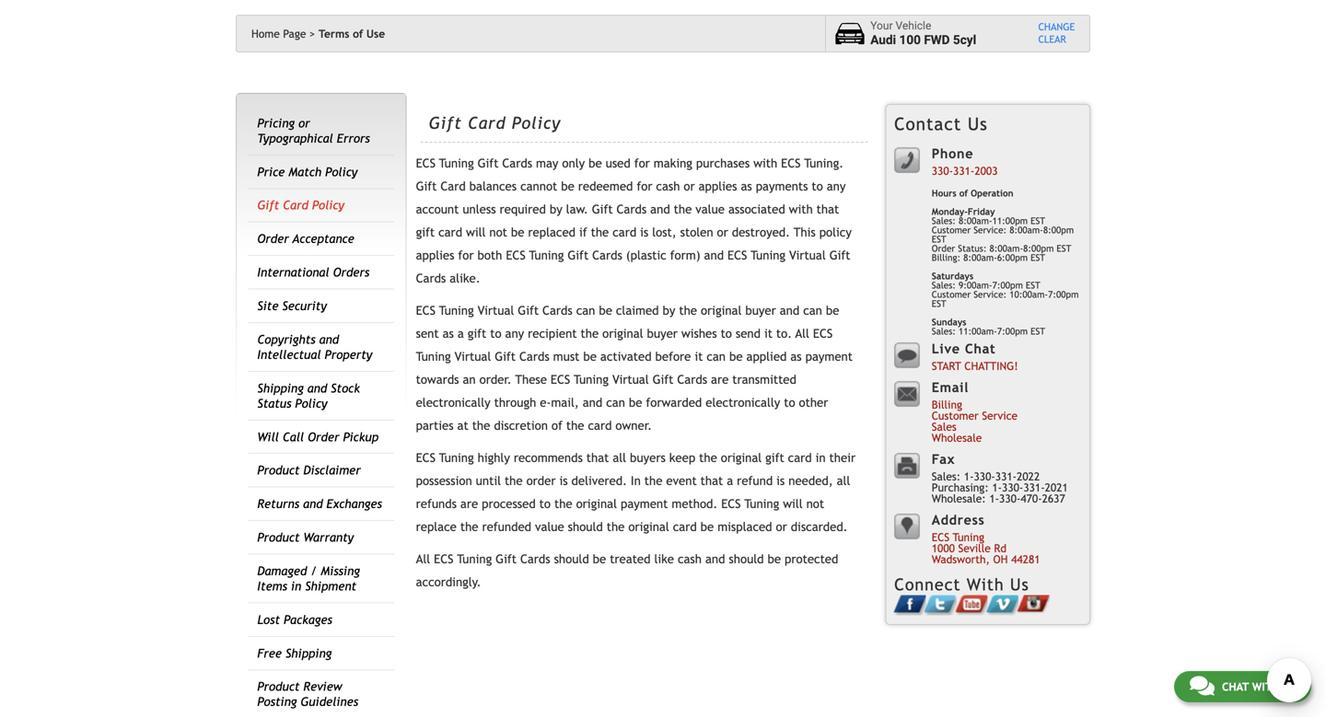 Task type: describe. For each thing, give the bounding box(es) containing it.
address ecs tuning 1000 seville rd wadsworth, oh 44281
[[932, 513, 1041, 566]]

that inside ecs tuning gift cards may only be used for making purchases with ecs tuning. gift card balances cannot be redeemed for cash or applies as payments to any account unless required by law. gift cards and the value associated with that gift card will not be replaced if the card is lost, stolen or destroyed. this policy applies for both ecs tuning gift cards (plastic form) and ecs tuning virtual gift cards alike.
[[817, 202, 840, 217]]

2021
[[1045, 481, 1069, 494]]

7:00pm right 9:00am-
[[1049, 289, 1079, 300]]

of for terms
[[353, 27, 363, 40]]

billing
[[932, 398, 963, 411]]

stolen
[[680, 225, 714, 240]]

change
[[1039, 21, 1075, 33]]

is inside ecs tuning gift cards may only be used for making purchases with ecs tuning. gift card balances cannot be redeemed for cash or applies as payments to any account unless required by law. gift cards and the value associated with that gift card will not be replaced if the card is lost, stolen or destroyed. this policy applies for both ecs tuning gift cards (plastic form) and ecs tuning virtual gift cards alike.
[[640, 225, 649, 240]]

44281
[[1012, 553, 1041, 566]]

cards up these on the bottom of the page
[[520, 350, 550, 364]]

2 horizontal spatial card
[[468, 113, 506, 133]]

be down policy
[[826, 304, 840, 318]]

payment inside ecs tuning highly recommends that all buyers keep the original gift card in their possession until the order is delivered. in the event that a refund is needed, all refunds are processed to the original payment method. ecs tuning will not replace the refunded value should the original card be misplaced or discarded.
[[621, 497, 668, 511]]

tuning.
[[805, 156, 844, 171]]

cards up forwarded
[[678, 373, 708, 387]]

owner.
[[616, 419, 652, 433]]

home page
[[252, 27, 306, 40]]

address
[[932, 513, 985, 528]]

keep
[[670, 451, 696, 465]]

the up stolen
[[674, 202, 692, 217]]

form)
[[670, 248, 701, 263]]

all inside the all ecs tuning gift cards should be treated like cash and should be protected accordingly.
[[416, 552, 430, 567]]

product for product disclaimer
[[257, 464, 300, 478]]

virtual up an
[[455, 350, 491, 364]]

cards left alike.
[[416, 271, 446, 286]]

and right form) in the right top of the page
[[704, 248, 724, 263]]

live
[[932, 341, 961, 356]]

and down product disclaimer
[[303, 497, 323, 511]]

pricing
[[257, 116, 295, 130]]

tuning down must
[[574, 373, 609, 387]]

in inside ecs tuning highly recommends that all buyers keep the original gift card in their possession until the order is delivered. in the event that a refund is needed, all refunds are processed to the original payment method. ecs tuning will not replace the refunded value should the original card be misplaced or discarded.
[[816, 451, 826, 465]]

ecs tuning virtual gift cards can be claimed by the original buyer and can be sent as a gift to any recipient the original buyer wishes to send it to. all ecs tuning virtual gift cards must be activated before it can be applied as payment towards an order. these ecs tuning virtual gift cards are transmitted electronically through e-mail, and can be forwarded electronically to other parties at the discretion of the card owner.
[[416, 304, 853, 433]]

chat inside "link"
[[1222, 681, 1249, 694]]

policy up may
[[512, 113, 561, 133]]

tuning up towards
[[416, 350, 451, 364]]

order inside "hours of operation monday-friday sales: 8:00am-11:00pm est customer service: 8:00am-8:00pm est order status: 8:00am-8:00pm est billing: 8:00am-6:00pm est saturdays sales: 9:00am-7:00pm est customer service: 10:00am-7:00pm est sundays sales: 11:00am-7:00pm est"
[[932, 243, 956, 254]]

330- left 2637
[[1002, 481, 1024, 494]]

wholesale
[[932, 431, 982, 444]]

tuning up balances
[[439, 156, 474, 171]]

8:00am- down 11:00pm
[[990, 243, 1024, 254]]

items
[[257, 579, 287, 594]]

card up (plastic
[[613, 225, 637, 240]]

cards up recipient
[[543, 304, 573, 318]]

2 vertical spatial for
[[458, 248, 474, 263]]

card inside ecs tuning virtual gift cards can be claimed by the original buyer and can be sent as a gift to any recipient the original buyer wishes to send it to. all ecs tuning virtual gift cards must be activated before it can be applied as payment towards an order. these ecs tuning virtual gift cards are transmitted electronically through e-mail, and can be forwarded electronically to other parties at the discretion of the card owner.
[[588, 419, 612, 433]]

recipient
[[528, 327, 577, 341]]

ecs up sent
[[416, 304, 436, 318]]

8:00am- up status: in the right of the page
[[959, 216, 993, 226]]

to left other
[[784, 396, 796, 410]]

the right recipient
[[581, 327, 599, 341]]

7:00pm down 6:00pm
[[993, 280, 1023, 291]]

all inside ecs tuning virtual gift cards can be claimed by the original buyer and can be sent as a gift to any recipient the original buyer wishes to send it to. all ecs tuning virtual gift cards must be activated before it can be applied as payment towards an order. these ecs tuning virtual gift cards are transmitted electronically through e-mail, and can be forwarded electronically to other parties at the discretion of the card owner.
[[796, 327, 810, 341]]

ecs up mail,
[[551, 373, 571, 387]]

may
[[536, 156, 559, 171]]

1 electronically from the left
[[416, 396, 491, 410]]

2 horizontal spatial is
[[777, 474, 785, 488]]

or inside ecs tuning highly recommends that all buyers keep the original gift card in their possession until the order is delivered. in the event that a refund is needed, all refunds are processed to the original payment method. ecs tuning will not replace the refunded value should the original card be misplaced or discarded.
[[776, 520, 787, 534]]

highly
[[478, 451, 510, 465]]

ecs inside address ecs tuning 1000 seville rd wadsworth, oh 44281
[[932, 531, 950, 544]]

0 vertical spatial 8:00pm
[[1044, 225, 1074, 235]]

home
[[252, 27, 280, 40]]

forwarded
[[646, 396, 702, 410]]

chat with us link
[[1175, 672, 1312, 703]]

or right stolen
[[717, 225, 729, 240]]

cards left (plastic
[[593, 248, 623, 263]]

0 vertical spatial with
[[754, 156, 778, 171]]

price match policy
[[257, 165, 358, 179]]

0 horizontal spatial card
[[283, 198, 309, 213]]

sales link
[[932, 420, 957, 433]]

(plastic
[[626, 248, 667, 263]]

the right keep
[[699, 451, 718, 465]]

can down wishes at top right
[[707, 350, 726, 364]]

by inside ecs tuning gift cards may only be used for making purchases with ecs tuning. gift card balances cannot be redeemed for cash or applies as payments to any account unless required by law. gift cards and the value associated with that gift card will not be replaced if the card is lost, stolen or destroyed. this policy applies for both ecs tuning gift cards (plastic form) and ecs tuning virtual gift cards alike.
[[550, 202, 563, 217]]

chat inside live chat start chatting!
[[965, 341, 996, 356]]

property
[[325, 348, 372, 362]]

be left protected
[[768, 552, 781, 567]]

orders
[[333, 265, 370, 280]]

ecs inside the all ecs tuning gift cards should be treated like cash and should be protected accordingly.
[[434, 552, 454, 567]]

1- left 2022
[[993, 481, 1002, 494]]

be left the treated
[[593, 552, 606, 567]]

a inside ecs tuning virtual gift cards can be claimed by the original buyer and can be sent as a gift to any recipient the original buyer wishes to send it to. all ecs tuning virtual gift cards must be activated before it can be applied as payment towards an order. these ecs tuning virtual gift cards are transmitted electronically through e-mail, and can be forwarded electronically to other parties at the discretion of the card owner.
[[458, 327, 464, 341]]

tuning down the refund
[[745, 497, 780, 511]]

be down only
[[561, 179, 575, 194]]

stock
[[331, 381, 360, 396]]

will inside ecs tuning gift cards may only be used for making purchases with ecs tuning. gift card balances cannot be redeemed for cash or applies as payments to any account unless required by law. gift cards and the value associated with that gift card will not be replaced if the card is lost, stolen or destroyed. this policy applies for both ecs tuning gift cards (plastic form) and ecs tuning virtual gift cards alike.
[[466, 225, 486, 240]]

policy
[[820, 225, 852, 240]]

the right if
[[591, 225, 609, 240]]

10:00am-
[[1010, 289, 1049, 300]]

chat with us
[[1222, 681, 1296, 694]]

be down send
[[730, 350, 743, 364]]

missing
[[321, 564, 360, 579]]

1 horizontal spatial applies
[[699, 179, 737, 194]]

virtual down alike.
[[478, 304, 514, 318]]

the down order
[[555, 497, 573, 511]]

international orders link
[[257, 265, 370, 280]]

card up "needed,"
[[788, 451, 812, 465]]

refunds
[[416, 497, 457, 511]]

site security
[[257, 299, 327, 313]]

mail,
[[551, 396, 579, 410]]

product disclaimer link
[[257, 464, 361, 478]]

lost packages link
[[257, 613, 332, 627]]

or down making
[[684, 179, 695, 194]]

chatting!
[[965, 360, 1019, 373]]

shipping and stock status policy
[[257, 381, 360, 411]]

copyrights
[[257, 333, 316, 347]]

0 horizontal spatial applies
[[416, 248, 455, 263]]

2 vertical spatial as
[[791, 350, 802, 364]]

product for product review posting guidelines
[[257, 680, 300, 694]]

cash inside the all ecs tuning gift cards should be treated like cash and should be protected accordingly.
[[678, 552, 702, 567]]

through
[[494, 396, 536, 410]]

unless
[[463, 202, 496, 217]]

will inside ecs tuning highly recommends that all buyers keep the original gift card in their possession until the order is delivered. in the event that a refund is needed, all refunds are processed to the original payment method. ecs tuning will not replace the refunded value should the original card be misplaced or discarded.
[[783, 497, 803, 511]]

value inside ecs tuning highly recommends that all buyers keep the original gift card in their possession until the order is delivered. in the event that a refund is needed, all refunds are processed to the original payment method. ecs tuning will not replace the refunded value should the original card be misplaced or discarded.
[[535, 520, 564, 534]]

can up recipient
[[576, 304, 596, 318]]

us for chat
[[1283, 681, 1296, 694]]

recommends
[[514, 451, 583, 465]]

redeemed
[[578, 179, 633, 194]]

customer inside email billing customer service sales wholesale
[[932, 409, 979, 422]]

status:
[[958, 243, 987, 254]]

be right only
[[589, 156, 602, 171]]

applied
[[747, 350, 787, 364]]

1 vertical spatial all
[[837, 474, 851, 488]]

policy down errors
[[325, 165, 358, 179]]

be up owner. in the bottom of the page
[[629, 396, 643, 410]]

0 horizontal spatial all
[[613, 451, 627, 465]]

any inside ecs tuning virtual gift cards can be claimed by the original buyer and can be sent as a gift to any recipient the original buyer wishes to send it to. all ecs tuning virtual gift cards must be activated before it can be applied as payment towards an order. these ecs tuning virtual gift cards are transmitted electronically through e-mail, and can be forwarded electronically to other parties at the discretion of the card owner.
[[505, 327, 524, 341]]

parties
[[416, 419, 454, 433]]

status
[[257, 396, 292, 411]]

order
[[527, 474, 556, 488]]

intellectual
[[257, 348, 321, 362]]

shipping and stock status policy link
[[257, 381, 360, 411]]

the up the treated
[[607, 520, 625, 534]]

7:00pm down 10:00am-
[[998, 326, 1028, 337]]

330- up "wholesale:"
[[974, 470, 996, 483]]

0 vertical spatial us
[[968, 114, 988, 134]]

2 service: from the top
[[974, 289, 1007, 300]]

9:00am-
[[959, 280, 993, 291]]

saturdays
[[932, 271, 974, 281]]

card down account
[[439, 225, 463, 240]]

call
[[283, 430, 304, 444]]

order.
[[480, 373, 512, 387]]

making
[[654, 156, 693, 171]]

2 customer from the top
[[932, 289, 971, 300]]

ecs up payments
[[781, 156, 801, 171]]

shipment
[[305, 579, 357, 594]]

1 vertical spatial 8:00pm
[[1024, 243, 1054, 254]]

clear link
[[1039, 34, 1075, 46]]

1- right "wholesale:"
[[990, 492, 1000, 505]]

to left send
[[721, 327, 732, 341]]

misplaced
[[718, 520, 773, 534]]

0 vertical spatial it
[[765, 327, 773, 341]]

contact
[[895, 114, 962, 134]]

card down method.
[[673, 520, 697, 534]]

cash inside ecs tuning gift cards may only be used for making purchases with ecs tuning. gift card balances cannot be redeemed for cash or applies as payments to any account unless required by law. gift cards and the value associated with that gift card will not be replaced if the card is lost, stolen or destroyed. this policy applies for both ecs tuning gift cards (plastic form) and ecs tuning virtual gift cards alike.
[[656, 179, 680, 194]]

protected
[[785, 552, 839, 567]]

in
[[631, 474, 641, 488]]

transmitted
[[733, 373, 797, 387]]

virtual down activated
[[613, 373, 649, 387]]

to up order.
[[490, 327, 502, 341]]

these
[[515, 373, 547, 387]]

tuning down replaced
[[529, 248, 564, 263]]

1 horizontal spatial order
[[308, 430, 339, 444]]

1 vertical spatial gift card policy
[[257, 198, 345, 213]]

to.
[[777, 327, 792, 341]]

rd
[[994, 542, 1007, 555]]

5cyl
[[953, 33, 977, 47]]

fax sales: 1-330-331-2022 purchasing: 1-330-331-2021 wholesale: 1-330-470-2637
[[932, 452, 1069, 505]]

1 vertical spatial it
[[695, 350, 703, 364]]

8:00am- up 6:00pm
[[1010, 225, 1044, 235]]

errors
[[337, 131, 370, 145]]

can down this
[[804, 304, 823, 318]]

the right in
[[645, 474, 663, 488]]

the up wishes at top right
[[679, 304, 697, 318]]

1 vertical spatial shipping
[[286, 647, 332, 661]]

lost packages
[[257, 613, 332, 627]]

of inside ecs tuning virtual gift cards can be claimed by the original buyer and can be sent as a gift to any recipient the original buyer wishes to send it to. all ecs tuning virtual gift cards must be activated before it can be applied as payment towards an order. these ecs tuning virtual gift cards are transmitted electronically through e-mail, and can be forwarded electronically to other parties at the discretion of the card owner.
[[552, 419, 563, 433]]

clear
[[1039, 34, 1067, 45]]

service
[[982, 409, 1018, 422]]

returns and exchanges link
[[257, 497, 382, 511]]

and inside copyrights and intellectual property
[[319, 333, 339, 347]]

original up activated
[[603, 327, 644, 341]]

and inside the all ecs tuning gift cards should be treated like cash and should be protected accordingly.
[[706, 552, 725, 567]]

ecs right to.
[[813, 327, 833, 341]]

and up lost,
[[651, 202, 670, 217]]

1 horizontal spatial 331-
[[996, 470, 1017, 483]]

original down the 'delivered.'
[[576, 497, 617, 511]]

will call order pickup link
[[257, 430, 379, 444]]

billing:
[[932, 252, 961, 263]]

2022
[[1017, 470, 1040, 483]]

1 service: from the top
[[974, 225, 1007, 235]]

security
[[282, 299, 327, 313]]

0 horizontal spatial that
[[587, 451, 609, 465]]

operation
[[971, 188, 1014, 198]]

with inside chat with us "link"
[[1253, 681, 1280, 694]]

warranty
[[304, 531, 354, 545]]

required
[[500, 202, 546, 217]]

and up to.
[[780, 304, 800, 318]]

damaged / missing items in shipment
[[257, 564, 360, 594]]

associated
[[729, 202, 786, 217]]

0 horizontal spatial order
[[257, 232, 289, 246]]



Task type: vqa. For each thing, say whether or not it's contained in the screenshot.
fourth the ES#3557444 - 019219ecs01aKT2 -  Luft-Technik B9 A4 Intercooler And Charge Pipe Kit - Full kit to upgrade your charge pipes and FMIC - ECS - Audi Image from right
no



Task type: locate. For each thing, give the bounding box(es) containing it.
hours of operation monday-friday sales: 8:00am-11:00pm est customer service: 8:00am-8:00pm est order status: 8:00am-8:00pm est billing: 8:00am-6:00pm est saturdays sales: 9:00am-7:00pm est customer service: 10:00am-7:00pm est sundays sales: 11:00am-7:00pm est
[[932, 188, 1079, 337]]

0 horizontal spatial gift card policy
[[257, 198, 345, 213]]

by right claimed
[[663, 304, 676, 318]]

sales
[[932, 420, 957, 433]]

0 vertical spatial cash
[[656, 179, 680, 194]]

tuning inside the all ecs tuning gift cards should be treated like cash and should be protected accordingly.
[[457, 552, 492, 567]]

cards down redeemed
[[617, 202, 647, 217]]

gift up the refund
[[766, 451, 785, 465]]

that up the 'delivered.'
[[587, 451, 609, 465]]

shipping inside shipping and stock status policy
[[257, 381, 304, 396]]

electronically down transmitted in the bottom right of the page
[[706, 396, 781, 410]]

0 horizontal spatial any
[[505, 327, 524, 341]]

2 electronically from the left
[[706, 396, 781, 410]]

be down method.
[[701, 520, 714, 534]]

0 vertical spatial service:
[[974, 225, 1007, 235]]

or right misplaced
[[776, 520, 787, 534]]

service: down friday
[[974, 225, 1007, 235]]

original up the refund
[[721, 451, 762, 465]]

virtual inside ecs tuning gift cards may only be used for making purchases with ecs tuning. gift card balances cannot be redeemed for cash or applies as payments to any account unless required by law. gift cards and the value associated with that gift card will not be replaced if the card is lost, stolen or destroyed. this policy applies for both ecs tuning gift cards (plastic form) and ecs tuning virtual gift cards alike.
[[790, 248, 826, 263]]

0 vertical spatial all
[[613, 451, 627, 465]]

an
[[463, 373, 476, 387]]

connect with us
[[895, 575, 1030, 595]]

331-
[[954, 164, 975, 177], [996, 470, 1017, 483], [1024, 481, 1045, 494]]

their
[[830, 451, 856, 465]]

1 vertical spatial cash
[[678, 552, 702, 567]]

1 vertical spatial for
[[637, 179, 653, 194]]

price match policy link
[[257, 165, 358, 179]]

3 product from the top
[[257, 680, 300, 694]]

2 vertical spatial us
[[1283, 681, 1296, 694]]

by left law.
[[550, 202, 563, 217]]

8:00pm
[[1044, 225, 1074, 235], [1024, 243, 1054, 254]]

card up account
[[441, 179, 466, 194]]

will down unless
[[466, 225, 486, 240]]

1 horizontal spatial by
[[663, 304, 676, 318]]

copyrights and intellectual property link
[[257, 333, 372, 362]]

will
[[466, 225, 486, 240], [783, 497, 803, 511]]

a right sent
[[458, 327, 464, 341]]

as inside ecs tuning gift cards may only be used for making purchases with ecs tuning. gift card balances cannot be redeemed for cash or applies as payments to any account unless required by law. gift cards and the value associated with that gift card will not be replaced if the card is lost, stolen or destroyed. this policy applies for both ecs tuning gift cards (plastic form) and ecs tuning virtual gift cards alike.
[[741, 179, 752, 194]]

1 horizontal spatial gift
[[468, 327, 487, 341]]

should inside ecs tuning highly recommends that all buyers keep the original gift card in their possession until the order is delivered. in the event that a refund is needed, all refunds are processed to the original payment method. ecs tuning will not replace the refunded value should the original card be misplaced or discarded.
[[568, 520, 603, 534]]

start chatting! link
[[932, 360, 1019, 373]]

of for hours
[[960, 188, 968, 198]]

chat down 11:00am-
[[965, 341, 996, 356]]

in inside the damaged / missing items in shipment
[[291, 579, 301, 594]]

0 vertical spatial as
[[741, 179, 752, 194]]

3 sales: from the top
[[932, 326, 956, 337]]

any left recipient
[[505, 327, 524, 341]]

0 vertical spatial customer
[[932, 225, 971, 235]]

of down mail,
[[552, 419, 563, 433]]

friday
[[968, 206, 995, 217]]

2 vertical spatial that
[[701, 474, 724, 488]]

audi
[[871, 33, 897, 47]]

other
[[799, 396, 829, 410]]

8:00pm right 11:00pm
[[1044, 225, 1074, 235]]

us for connect
[[1011, 575, 1030, 595]]

1 vertical spatial service:
[[974, 289, 1007, 300]]

1 vertical spatial any
[[505, 327, 524, 341]]

of inside "hours of operation monday-friday sales: 8:00am-11:00pm est customer service: 8:00am-8:00pm est order status: 8:00am-8:00pm est billing: 8:00am-6:00pm est saturdays sales: 9:00am-7:00pm est customer service: 10:00am-7:00pm est sundays sales: 11:00am-7:00pm est"
[[960, 188, 968, 198]]

1 horizontal spatial all
[[837, 474, 851, 488]]

policy inside shipping and stock status policy
[[295, 396, 328, 411]]

tuning down alike.
[[439, 304, 474, 318]]

be
[[589, 156, 602, 171], [561, 179, 575, 194], [511, 225, 525, 240], [599, 304, 613, 318], [826, 304, 840, 318], [584, 350, 597, 364], [730, 350, 743, 364], [629, 396, 643, 410], [701, 520, 714, 534], [593, 552, 606, 567], [768, 552, 781, 567]]

wadsworth,
[[932, 553, 990, 566]]

1 vertical spatial all
[[416, 552, 430, 567]]

virtual down this
[[790, 248, 826, 263]]

policy up will call order pickup link
[[295, 396, 328, 411]]

fwd
[[924, 33, 950, 47]]

cards left may
[[502, 156, 533, 171]]

1 vertical spatial a
[[727, 474, 734, 488]]

card inside ecs tuning gift cards may only be used for making purchases with ecs tuning. gift card balances cannot be redeemed for cash or applies as payments to any account unless required by law. gift cards and the value associated with that gift card will not be replaced if the card is lost, stolen or destroyed. this policy applies for both ecs tuning gift cards (plastic form) and ecs tuning virtual gift cards alike.
[[441, 179, 466, 194]]

1 vertical spatial with
[[789, 202, 813, 217]]

card up balances
[[468, 113, 506, 133]]

1 horizontal spatial are
[[711, 373, 729, 387]]

are inside ecs tuning virtual gift cards can be claimed by the original buyer and can be sent as a gift to any recipient the original buyer wishes to send it to. all ecs tuning virtual gift cards must be activated before it can be applied as payment towards an order. these ecs tuning virtual gift cards are transmitted electronically through e-mail, and can be forwarded electronically to other parties at the discretion of the card owner.
[[711, 373, 729, 387]]

by inside ecs tuning virtual gift cards can be claimed by the original buyer and can be sent as a gift to any recipient the original buyer wishes to send it to. all ecs tuning virtual gift cards must be activated before it can be applied as payment towards an order. these ecs tuning virtual gift cards are transmitted electronically through e-mail, and can be forwarded electronically to other parties at the discretion of the card owner.
[[663, 304, 676, 318]]

8:00am-
[[959, 216, 993, 226], [1010, 225, 1044, 235], [990, 243, 1024, 254], [964, 252, 998, 263]]

1 vertical spatial payment
[[621, 497, 668, 511]]

0 horizontal spatial of
[[353, 27, 363, 40]]

1 vertical spatial by
[[663, 304, 676, 318]]

0 vertical spatial by
[[550, 202, 563, 217]]

replaced
[[528, 225, 576, 240]]

0 vertical spatial card
[[468, 113, 506, 133]]

not up discarded.
[[807, 497, 825, 511]]

tuning down address at right
[[953, 531, 985, 544]]

and left stock
[[307, 381, 327, 396]]

0 vertical spatial are
[[711, 373, 729, 387]]

is
[[640, 225, 649, 240], [560, 474, 568, 488], [777, 474, 785, 488]]

2 horizontal spatial as
[[791, 350, 802, 364]]

0 vertical spatial all
[[796, 327, 810, 341]]

sundays
[[932, 317, 967, 327]]

1 sales: from the top
[[932, 216, 956, 226]]

gift card policy link
[[257, 198, 345, 213]]

as
[[741, 179, 752, 194], [443, 327, 454, 341], [791, 350, 802, 364]]

card
[[468, 113, 506, 133], [441, 179, 466, 194], [283, 198, 309, 213]]

2 vertical spatial card
[[283, 198, 309, 213]]

0 vertical spatial product
[[257, 464, 300, 478]]

delivered.
[[572, 474, 627, 488]]

payments
[[756, 179, 808, 194]]

the down mail,
[[566, 419, 585, 433]]

hours
[[932, 188, 957, 198]]

cash down making
[[656, 179, 680, 194]]

email
[[932, 380, 969, 395]]

oh
[[994, 553, 1008, 566]]

1 customer from the top
[[932, 225, 971, 235]]

are inside ecs tuning highly recommends that all buyers keep the original gift card in their possession until the order is delivered. in the event that a refund is needed, all refunds are processed to the original payment method. ecs tuning will not replace the refunded value should the original card be misplaced or discarded.
[[461, 497, 478, 511]]

should down the 'delivered.'
[[568, 520, 603, 534]]

0 vertical spatial will
[[466, 225, 486, 240]]

2 vertical spatial gift
[[766, 451, 785, 465]]

tuning up the possession
[[439, 451, 474, 465]]

0 vertical spatial not
[[490, 225, 508, 240]]

value
[[696, 202, 725, 217], [535, 520, 564, 534]]

ecs up misplaced
[[722, 497, 741, 511]]

330-
[[932, 164, 954, 177], [974, 470, 996, 483], [1002, 481, 1024, 494], [1000, 492, 1021, 505]]

1 vertical spatial customer
[[932, 289, 971, 300]]

0 horizontal spatial electronically
[[416, 396, 491, 410]]

gift inside the all ecs tuning gift cards should be treated like cash and should be protected accordingly.
[[496, 552, 517, 567]]

billing link
[[932, 398, 963, 411]]

be left claimed
[[599, 304, 613, 318]]

0 horizontal spatial are
[[461, 497, 478, 511]]

2 vertical spatial with
[[1253, 681, 1280, 694]]

free shipping
[[257, 647, 332, 661]]

for right redeemed
[[637, 179, 653, 194]]

8:00am- up 9:00am-
[[964, 252, 998, 263]]

0 horizontal spatial is
[[560, 474, 568, 488]]

1 vertical spatial as
[[443, 327, 454, 341]]

1 vertical spatial gift
[[468, 327, 487, 341]]

vehicle
[[896, 19, 932, 32]]

2 horizontal spatial order
[[932, 243, 956, 254]]

be down required
[[511, 225, 525, 240]]

and inside shipping and stock status policy
[[307, 381, 327, 396]]

product
[[257, 464, 300, 478], [257, 531, 300, 545], [257, 680, 300, 694]]

the right 'replace'
[[460, 520, 479, 534]]

connect
[[895, 575, 961, 595]]

330- inside phone 330-331-2003
[[932, 164, 954, 177]]

3 customer from the top
[[932, 409, 979, 422]]

2 horizontal spatial of
[[960, 188, 968, 198]]

ecs up the possession
[[416, 451, 436, 465]]

0 vertical spatial payment
[[806, 350, 853, 364]]

in left "their"
[[816, 451, 826, 465]]

330- down 2022
[[1000, 492, 1021, 505]]

0 horizontal spatial 331-
[[954, 164, 975, 177]]

all
[[796, 327, 810, 341], [416, 552, 430, 567]]

0 vertical spatial value
[[696, 202, 725, 217]]

a inside ecs tuning highly recommends that all buyers keep the original gift card in their possession until the order is delivered. in the event that a refund is needed, all refunds are processed to the original payment method. ecs tuning will not replace the refunded value should the original card be misplaced or discarded.
[[727, 474, 734, 488]]

terms of use
[[319, 27, 385, 40]]

1 horizontal spatial chat
[[1222, 681, 1249, 694]]

gift card policy up balances
[[429, 113, 561, 133]]

be right must
[[584, 350, 597, 364]]

or inside pricing or typographical errors
[[299, 116, 310, 130]]

1 horizontal spatial in
[[816, 451, 826, 465]]

0 horizontal spatial gift
[[416, 225, 435, 240]]

1 vertical spatial that
[[587, 451, 609, 465]]

cards
[[502, 156, 533, 171], [617, 202, 647, 217], [593, 248, 623, 263], [416, 271, 446, 286], [543, 304, 573, 318], [520, 350, 550, 364], [678, 373, 708, 387], [520, 552, 551, 567]]

with up payments
[[754, 156, 778, 171]]

2 horizontal spatial 331-
[[1024, 481, 1045, 494]]

1 vertical spatial applies
[[416, 248, 455, 263]]

is right order
[[560, 474, 568, 488]]

cash right like
[[678, 552, 702, 567]]

est
[[1031, 216, 1046, 226], [932, 234, 947, 245], [1057, 243, 1072, 254], [1031, 252, 1046, 263], [1026, 280, 1041, 291], [932, 298, 947, 309], [1031, 326, 1046, 337]]

gift inside ecs tuning virtual gift cards can be claimed by the original buyer and can be sent as a gift to any recipient the original buyer wishes to send it to. all ecs tuning virtual gift cards must be activated before it can be applied as payment towards an order. these ecs tuning virtual gift cards are transmitted electronically through e-mail, and can be forwarded electronically to other parties at the discretion of the card owner.
[[468, 327, 487, 341]]

1 vertical spatial us
[[1011, 575, 1030, 595]]

0 vertical spatial chat
[[965, 341, 996, 356]]

sales: down 'hours' at the top right
[[932, 216, 956, 226]]

and right mail,
[[583, 396, 603, 410]]

payment inside ecs tuning virtual gift cards can be claimed by the original buyer and can be sent as a gift to any recipient the original buyer wishes to send it to. all ecs tuning virtual gift cards must be activated before it can be applied as payment towards an order. these ecs tuning virtual gift cards are transmitted electronically through e-mail, and can be forwarded electronically to other parties at the discretion of the card owner.
[[806, 350, 853, 364]]

product inside product review posting guidelines
[[257, 680, 300, 694]]

gift inside ecs tuning highly recommends that all buyers keep the original gift card in their possession until the order is delivered. in the event that a refund is needed, all refunds are processed to the original payment method. ecs tuning will not replace the refunded value should the original card be misplaced or discarded.
[[766, 451, 785, 465]]

cards inside the all ecs tuning gift cards should be treated like cash and should be protected accordingly.
[[520, 552, 551, 567]]

processed
[[482, 497, 536, 511]]

order right call
[[308, 430, 339, 444]]

posting
[[257, 695, 297, 710]]

product warranty link
[[257, 531, 354, 545]]

for up alike.
[[458, 248, 474, 263]]

2 horizontal spatial with
[[1253, 681, 1280, 694]]

alike.
[[450, 271, 481, 286]]

e-
[[540, 396, 551, 410]]

packages
[[284, 613, 332, 627]]

1-
[[964, 470, 974, 483], [993, 481, 1002, 494], [990, 492, 1000, 505]]

comments image
[[1190, 675, 1215, 697]]

0 vertical spatial shipping
[[257, 381, 304, 396]]

4 sales: from the top
[[932, 470, 961, 483]]

to inside ecs tuning gift cards may only be used for making purchases with ecs tuning. gift card balances cannot be redeemed for cash or applies as payments to any account unless required by law. gift cards and the value associated with that gift card will not be replaced if the card is lost, stolen or destroyed. this policy applies for both ecs tuning gift cards (plastic form) and ecs tuning virtual gift cards alike.
[[812, 179, 823, 194]]

ecs tuning highly recommends that all buyers keep the original gift card in their possession until the order is delivered. in the event that a refund is needed, all refunds are processed to the original payment method. ecs tuning will not replace the refunded value should the original card be misplaced or discarded.
[[416, 451, 856, 534]]

2 horizontal spatial us
[[1283, 681, 1296, 694]]

your
[[871, 19, 893, 32]]

0 vertical spatial buyer
[[746, 304, 776, 318]]

policy
[[512, 113, 561, 133], [325, 165, 358, 179], [312, 198, 345, 213], [295, 396, 328, 411]]

sent
[[416, 327, 439, 341]]

ecs up account
[[416, 156, 436, 171]]

not inside ecs tuning highly recommends that all buyers keep the original gift card in their possession until the order is delivered. in the event that a refund is needed, all refunds are processed to the original payment method. ecs tuning will not replace the refunded value should the original card be misplaced or discarded.
[[807, 497, 825, 511]]

0 horizontal spatial chat
[[965, 341, 996, 356]]

towards
[[416, 373, 459, 387]]

should left the treated
[[554, 552, 589, 567]]

1 horizontal spatial of
[[552, 419, 563, 433]]

must
[[553, 350, 580, 364]]

not inside ecs tuning gift cards may only be used for making purchases with ecs tuning. gift card balances cannot be redeemed for cash or applies as payments to any account unless required by law. gift cards and the value associated with that gift card will not be replaced if the card is lost, stolen or destroyed. this policy applies for both ecs tuning gift cards (plastic form) and ecs tuning virtual gift cards alike.
[[490, 225, 508, 240]]

treated
[[610, 552, 651, 567]]

wishes
[[682, 327, 717, 341]]

shipping up status
[[257, 381, 304, 396]]

sales: inside fax sales: 1-330-331-2022 purchasing: 1-330-331-2021 wholesale: 1-330-470-2637
[[932, 470, 961, 483]]

tuning down destroyed.
[[751, 248, 786, 263]]

can up owner. in the bottom of the page
[[606, 396, 625, 410]]

0 horizontal spatial it
[[695, 350, 703, 364]]

1 horizontal spatial not
[[807, 497, 825, 511]]

to inside ecs tuning highly recommends that all buyers keep the original gift card in their possession until the order is delivered. in the event that a refund is needed, all refunds are processed to the original payment method. ecs tuning will not replace the refunded value should the original card be misplaced or discarded.
[[540, 497, 551, 511]]

value inside ecs tuning gift cards may only be used for making purchases with ecs tuning. gift card balances cannot be redeemed for cash or applies as payments to any account unless required by law. gift cards and the value associated with that gift card will not be replaced if the card is lost, stolen or destroyed. this policy applies for both ecs tuning gift cards (plastic form) and ecs tuning virtual gift cards alike.
[[696, 202, 725, 217]]

1- up "wholesale:"
[[964, 470, 974, 483]]

page
[[283, 27, 306, 40]]

all up accordingly.
[[416, 552, 430, 567]]

0 vertical spatial a
[[458, 327, 464, 341]]

applies down 'purchases'
[[699, 179, 737, 194]]

as up associated
[[741, 179, 752, 194]]

payment up other
[[806, 350, 853, 364]]

typographical
[[257, 131, 333, 145]]

0 vertical spatial of
[[353, 27, 363, 40]]

2 product from the top
[[257, 531, 300, 545]]

1 horizontal spatial a
[[727, 474, 734, 488]]

331- inside phone 330-331-2003
[[954, 164, 975, 177]]

1 vertical spatial of
[[960, 188, 968, 198]]

2 horizontal spatial gift
[[766, 451, 785, 465]]

1 horizontal spatial us
[[1011, 575, 1030, 595]]

1 horizontal spatial that
[[701, 474, 724, 488]]

1 vertical spatial buyer
[[647, 327, 678, 341]]

us up phone
[[968, 114, 988, 134]]

1 horizontal spatial any
[[827, 179, 846, 194]]

gift up an
[[468, 327, 487, 341]]

if
[[579, 225, 587, 240]]

original up like
[[629, 520, 670, 534]]

buyer
[[746, 304, 776, 318], [647, 327, 678, 341]]

1 horizontal spatial is
[[640, 225, 649, 240]]

be inside ecs tuning highly recommends that all buyers keep the original gift card in their possession until the order is delivered. in the event that a refund is needed, all refunds are processed to the original payment method. ecs tuning will not replace the refunded value should the original card be misplaced or discarded.
[[701, 520, 714, 534]]

0 vertical spatial gift card policy
[[429, 113, 561, 133]]

gift inside ecs tuning gift cards may only be used for making purchases with ecs tuning. gift card balances cannot be redeemed for cash or applies as payments to any account unless required by law. gift cards and the value associated with that gift card will not be replaced if the card is lost, stolen or destroyed. this policy applies for both ecs tuning gift cards (plastic form) and ecs tuning virtual gift cards alike.
[[416, 225, 435, 240]]

policy up acceptance
[[312, 198, 345, 213]]

1 horizontal spatial value
[[696, 202, 725, 217]]

2 sales: from the top
[[932, 280, 956, 291]]

ecs right both
[[506, 248, 526, 263]]

1 vertical spatial value
[[535, 520, 564, 534]]

this
[[794, 225, 816, 240]]

the up processed
[[505, 474, 523, 488]]

phone 330-331-2003
[[932, 146, 998, 177]]

1 horizontal spatial will
[[783, 497, 803, 511]]

original up wishes at top right
[[701, 304, 742, 318]]

order acceptance
[[257, 232, 354, 246]]

all right to.
[[796, 327, 810, 341]]

0 horizontal spatial not
[[490, 225, 508, 240]]

of right 'hours' at the top right
[[960, 188, 968, 198]]

card
[[439, 225, 463, 240], [613, 225, 637, 240], [588, 419, 612, 433], [788, 451, 812, 465], [673, 520, 697, 534]]

0 vertical spatial applies
[[699, 179, 737, 194]]

0 horizontal spatial a
[[458, 327, 464, 341]]

0 vertical spatial any
[[827, 179, 846, 194]]

0 horizontal spatial buyer
[[647, 327, 678, 341]]

discarded.
[[791, 520, 848, 534]]

payment down in
[[621, 497, 668, 511]]

can
[[576, 304, 596, 318], [804, 304, 823, 318], [707, 350, 726, 364], [606, 396, 625, 410]]

2637
[[1043, 492, 1066, 505]]

of left use at top
[[353, 27, 363, 40]]

1 horizontal spatial card
[[441, 179, 466, 194]]

to down order
[[540, 497, 551, 511]]

a
[[458, 327, 464, 341], [727, 474, 734, 488]]

us inside "link"
[[1283, 681, 1296, 694]]

0 vertical spatial for
[[635, 156, 650, 171]]

will down "needed,"
[[783, 497, 803, 511]]

activated
[[601, 350, 652, 364]]

0 horizontal spatial with
[[754, 156, 778, 171]]

1 product from the top
[[257, 464, 300, 478]]

0 horizontal spatial us
[[968, 114, 988, 134]]

product review posting guidelines
[[257, 680, 358, 710]]

disclaimer
[[304, 464, 361, 478]]

the right at
[[472, 419, 490, 433]]

ecs up accordingly.
[[434, 552, 454, 567]]

product up 'returns'
[[257, 464, 300, 478]]

product for product warranty
[[257, 531, 300, 545]]

1 vertical spatial product
[[257, 531, 300, 545]]

sales: down billing:
[[932, 280, 956, 291]]

tuning inside address ecs tuning 1000 seville rd wadsworth, oh 44281
[[953, 531, 985, 544]]

lost
[[257, 613, 280, 627]]

ecs down destroyed.
[[728, 248, 747, 263]]

1 horizontal spatial as
[[741, 179, 752, 194]]

free shipping link
[[257, 647, 332, 661]]

sales:
[[932, 216, 956, 226], [932, 280, 956, 291], [932, 326, 956, 337], [932, 470, 961, 483]]

1 vertical spatial will
[[783, 497, 803, 511]]

are left transmitted in the bottom right of the page
[[711, 373, 729, 387]]

1 vertical spatial not
[[807, 497, 825, 511]]

order
[[257, 232, 289, 246], [932, 243, 956, 254], [308, 430, 339, 444]]

any inside ecs tuning gift cards may only be used for making purchases with ecs tuning. gift card balances cannot be redeemed for cash or applies as payments to any account unless required by law. gift cards and the value associated with that gift card will not be replaced if the card is lost, stolen or destroyed. this policy applies for both ecs tuning gift cards (plastic form) and ecs tuning virtual gift cards alike.
[[827, 179, 846, 194]]

in down damaged
[[291, 579, 301, 594]]

0 vertical spatial that
[[817, 202, 840, 217]]

card left owner. in the bottom of the page
[[588, 419, 612, 433]]

are
[[711, 373, 729, 387], [461, 497, 478, 511]]

should down misplaced
[[729, 552, 764, 567]]

gift
[[416, 225, 435, 240], [468, 327, 487, 341], [766, 451, 785, 465]]

1 horizontal spatial with
[[789, 202, 813, 217]]



